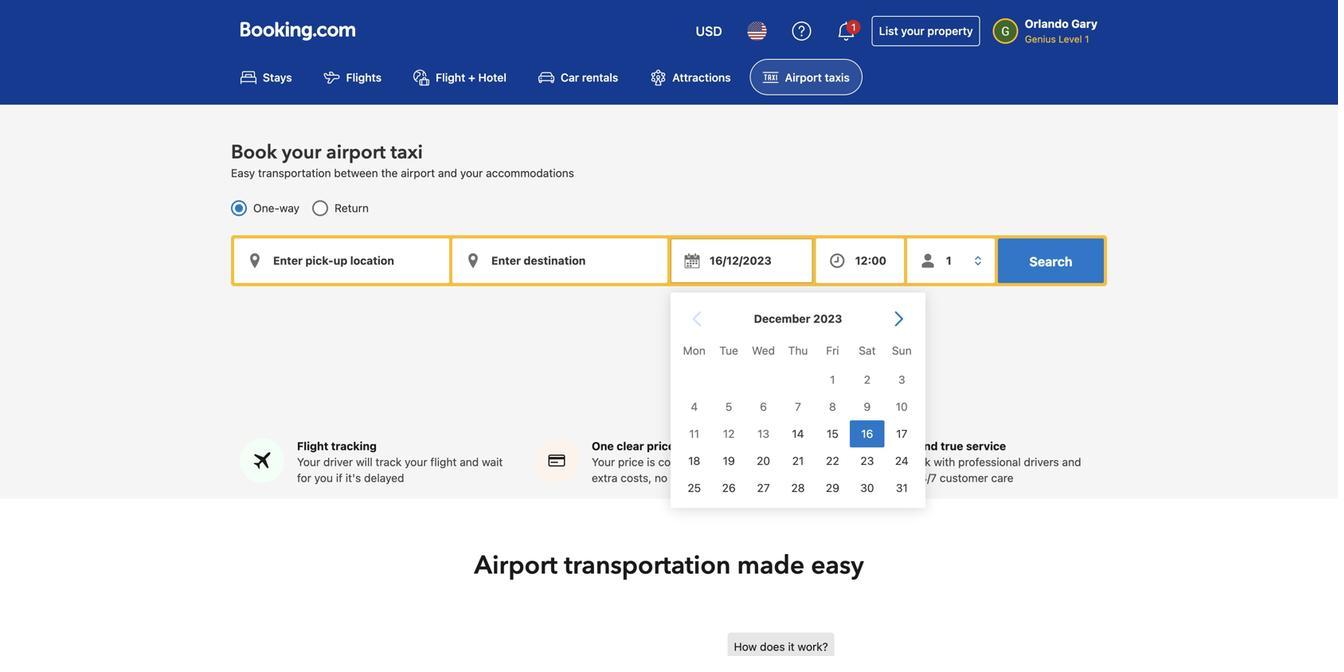 Task type: describe. For each thing, give the bounding box(es) containing it.
your right book
[[282, 139, 321, 166]]

15 button
[[816, 421, 850, 448]]

made
[[737, 549, 805, 583]]

17
[[896, 427, 908, 440]]

18 button
[[677, 448, 712, 475]]

your inside flight tracking your driver will track your flight and wait for you if it's delayed
[[297, 456, 320, 469]]

cash
[[671, 472, 695, 485]]

the
[[381, 166, 398, 179]]

0 vertical spatial price
[[647, 440, 675, 453]]

+
[[468, 71, 475, 84]]

drivers
[[1024, 456, 1059, 469]]

december
[[754, 312, 811, 325]]

8
[[829, 400, 836, 413]]

is
[[647, 456, 655, 469]]

if
[[336, 472, 343, 485]]

22
[[826, 454, 840, 468]]

it's
[[346, 472, 361, 485]]

flight + hotel
[[436, 71, 507, 84]]

28 button
[[781, 475, 816, 502]]

1 vertical spatial airport
[[401, 166, 435, 179]]

customer
[[940, 472, 988, 485]]

2023
[[813, 312, 842, 325]]

flight tracking your driver will track your flight and wait for you if it's delayed
[[297, 440, 503, 485]]

way
[[280, 201, 300, 215]]

15
[[827, 427, 839, 440]]

booking airport taxi image
[[728, 633, 1062, 657]]

airport taxis link
[[750, 59, 863, 95]]

21
[[792, 454, 804, 468]]

flights
[[346, 71, 382, 84]]

25
[[688, 482, 701, 495]]

flights link
[[311, 59, 394, 95]]

1 vertical spatial price
[[618, 456, 644, 469]]

hotel
[[478, 71, 507, 84]]

26 button
[[712, 475, 746, 502]]

23
[[861, 454, 874, 468]]

24 button
[[885, 448, 919, 475]]

22 button
[[816, 448, 850, 475]]

transportation inside "book your airport taxi easy transportation between the airport and your accommodations"
[[258, 166, 331, 179]]

rentals
[[582, 71, 618, 84]]

one-way
[[253, 201, 300, 215]]

2
[[864, 373, 871, 386]]

10
[[896, 400, 908, 413]]

26
[[722, 482, 736, 495]]

airport transportation made easy
[[474, 549, 864, 583]]

your inside one clear price your price is confirmed up front – no extra costs, no cash required
[[592, 456, 615, 469]]

search
[[1030, 254, 1073, 269]]

list
[[879, 24, 898, 37]]

professional
[[959, 456, 1021, 469]]

book
[[231, 139, 277, 166]]

up
[[714, 456, 727, 469]]

one clear price your price is confirmed up front – no extra costs, no cash required
[[592, 440, 780, 485]]

driver
[[323, 456, 353, 469]]

your inside flight tracking your driver will track your flight and wait for you if it's delayed
[[405, 456, 427, 469]]

3
[[899, 373, 906, 386]]

23 button
[[850, 448, 885, 475]]

1 button
[[828, 12, 866, 50]]

stays link
[[228, 59, 305, 95]]

–
[[758, 456, 764, 469]]

and inside "book your airport taxi easy transportation between the airport and your accommodations"
[[438, 166, 457, 179]]

how
[[734, 641, 757, 654]]

30
[[861, 482, 874, 495]]

9
[[864, 400, 871, 413]]

13
[[758, 427, 770, 440]]

front
[[730, 456, 755, 469]]

taxi
[[391, 139, 423, 166]]

sun
[[892, 344, 912, 357]]

search button
[[998, 238, 1104, 283]]

flight for flight + hotel
[[436, 71, 465, 84]]

orlando
[[1025, 17, 1069, 30]]

21 button
[[781, 448, 816, 475]]

0 vertical spatial no
[[767, 456, 780, 469]]

0 vertical spatial airport
[[326, 139, 386, 166]]

care
[[991, 472, 1014, 485]]

orlando gary genius level 1
[[1025, 17, 1098, 45]]

one
[[592, 440, 614, 453]]

7
[[795, 400, 801, 413]]

car rentals
[[561, 71, 618, 84]]

thu
[[788, 344, 808, 357]]

your right list
[[901, 24, 925, 37]]



Task type: vqa. For each thing, say whether or not it's contained in the screenshot.
wardrobe
no



Task type: locate. For each thing, give the bounding box(es) containing it.
your down one
[[592, 456, 615, 469]]

1 horizontal spatial your
[[592, 456, 615, 469]]

16/12/2023 button
[[671, 238, 813, 283]]

25 button
[[677, 475, 712, 502]]

1 vertical spatial no
[[655, 472, 668, 485]]

2 horizontal spatial 1
[[1085, 33, 1090, 45]]

4
[[691, 400, 698, 413]]

1 vertical spatial 1
[[1085, 33, 1090, 45]]

0 horizontal spatial flight
[[297, 440, 328, 453]]

flight
[[431, 456, 457, 469]]

car rentals link
[[526, 59, 631, 95]]

1 inside orlando gary genius level 1
[[1085, 33, 1090, 45]]

1 inside button
[[852, 22, 856, 33]]

1 down gary
[[1085, 33, 1090, 45]]

27
[[757, 482, 770, 495]]

wed
[[752, 344, 775, 357]]

31 button
[[885, 475, 919, 502]]

it
[[788, 641, 795, 654]]

tried and true service we work with professional drivers and have 24/7 customer care
[[887, 440, 1082, 485]]

16/12/2023
[[710, 254, 772, 267]]

0 horizontal spatial 1
[[830, 373, 835, 386]]

track
[[376, 456, 402, 469]]

flight left +
[[436, 71, 465, 84]]

flight for flight tracking your driver will track your flight and wait for you if it's delayed
[[297, 440, 328, 453]]

1 left list
[[852, 22, 856, 33]]

does
[[760, 641, 785, 654]]

wait
[[482, 456, 503, 469]]

1 horizontal spatial flight
[[436, 71, 465, 84]]

you
[[314, 472, 333, 485]]

we
[[887, 456, 903, 469]]

level
[[1059, 33, 1082, 45]]

your
[[901, 24, 925, 37], [282, 139, 321, 166], [460, 166, 483, 179], [405, 456, 427, 469]]

mon
[[683, 344, 706, 357]]

and right "the" on the left top of the page
[[438, 166, 457, 179]]

18
[[688, 454, 701, 468]]

0 vertical spatial airport
[[785, 71, 822, 84]]

your right track
[[405, 456, 427, 469]]

14
[[792, 427, 804, 440]]

airport down taxi on the left of page
[[401, 166, 435, 179]]

Enter pick-up location text field
[[234, 238, 449, 283]]

1 vertical spatial flight
[[297, 440, 328, 453]]

airport taxis
[[785, 71, 850, 84]]

airport for airport taxis
[[785, 71, 822, 84]]

19 button
[[712, 448, 746, 475]]

1 vertical spatial transportation
[[564, 549, 731, 583]]

tue
[[720, 344, 738, 357]]

0 vertical spatial transportation
[[258, 166, 331, 179]]

29 button
[[816, 475, 850, 502]]

genius
[[1025, 33, 1056, 45]]

12:00 button
[[816, 238, 904, 283]]

1 vertical spatial airport
[[474, 549, 558, 583]]

car
[[561, 71, 579, 84]]

no right '–'
[[767, 456, 780, 469]]

29
[[826, 482, 840, 495]]

airport up between
[[326, 139, 386, 166]]

1 horizontal spatial no
[[767, 456, 780, 469]]

airport for airport transportation made easy
[[474, 549, 558, 583]]

attractions
[[673, 71, 731, 84]]

book your airport taxi easy transportation between the airport and your accommodations
[[231, 139, 574, 179]]

sat
[[859, 344, 876, 357]]

price up is on the bottom left of the page
[[647, 440, 675, 453]]

0 horizontal spatial transportation
[[258, 166, 331, 179]]

and right drivers
[[1062, 456, 1082, 469]]

1 horizontal spatial 1
[[852, 22, 856, 33]]

Enter destination text field
[[453, 238, 668, 283]]

27 button
[[746, 475, 781, 502]]

price
[[647, 440, 675, 453], [618, 456, 644, 469]]

1 your from the left
[[297, 456, 320, 469]]

19
[[723, 454, 735, 468]]

5
[[726, 400, 732, 413]]

0 vertical spatial 1
[[852, 22, 856, 33]]

your left accommodations
[[460, 166, 483, 179]]

0 horizontal spatial no
[[655, 472, 668, 485]]

work
[[906, 456, 931, 469]]

list your property link
[[872, 16, 981, 46]]

1 up 8
[[830, 373, 835, 386]]

required
[[698, 472, 741, 485]]

flight + hotel link
[[401, 59, 519, 95]]

one-
[[253, 201, 280, 215]]

and inside flight tracking your driver will track your flight and wait for you if it's delayed
[[460, 456, 479, 469]]

12:00
[[855, 254, 887, 267]]

no down is on the bottom left of the page
[[655, 472, 668, 485]]

property
[[928, 24, 973, 37]]

return
[[335, 201, 369, 215]]

for
[[297, 472, 311, 485]]

airport
[[326, 139, 386, 166], [401, 166, 435, 179]]

gary
[[1072, 17, 1098, 30]]

stays
[[263, 71, 292, 84]]

easy
[[231, 166, 255, 179]]

24
[[895, 454, 909, 468]]

december 2023
[[754, 312, 842, 325]]

have
[[887, 472, 911, 485]]

and left wait
[[460, 456, 479, 469]]

20 button
[[746, 448, 781, 475]]

1 horizontal spatial airport
[[785, 71, 822, 84]]

1 horizontal spatial transportation
[[564, 549, 731, 583]]

2 vertical spatial 1
[[830, 373, 835, 386]]

flight up driver
[[297, 440, 328, 453]]

20
[[757, 454, 770, 468]]

2 your from the left
[[592, 456, 615, 469]]

airport
[[785, 71, 822, 84], [474, 549, 558, 583]]

1 horizontal spatial price
[[647, 440, 675, 453]]

costs,
[[621, 472, 652, 485]]

1 horizontal spatial airport
[[401, 166, 435, 179]]

0 vertical spatial flight
[[436, 71, 465, 84]]

0 horizontal spatial price
[[618, 456, 644, 469]]

with
[[934, 456, 956, 469]]

28
[[791, 482, 805, 495]]

your up for
[[297, 456, 320, 469]]

confirmed
[[658, 456, 711, 469]]

usd button
[[686, 12, 732, 50]]

no
[[767, 456, 780, 469], [655, 472, 668, 485]]

fri
[[826, 344, 839, 357]]

extra
[[592, 472, 618, 485]]

0 horizontal spatial airport
[[326, 139, 386, 166]]

24/7
[[914, 472, 937, 485]]

0 horizontal spatial your
[[297, 456, 320, 469]]

14 button
[[781, 421, 816, 448]]

0 horizontal spatial airport
[[474, 549, 558, 583]]

and up work
[[918, 440, 938, 453]]

booking.com online hotel reservations image
[[241, 22, 355, 41]]

flight inside flight tracking your driver will track your flight and wait for you if it's delayed
[[297, 440, 328, 453]]

clear
[[617, 440, 644, 453]]

price down clear at the left of page
[[618, 456, 644, 469]]

service
[[966, 440, 1006, 453]]

work?
[[798, 641, 828, 654]]

accommodations
[[486, 166, 574, 179]]

11
[[689, 427, 700, 440]]

31
[[896, 482, 908, 495]]



